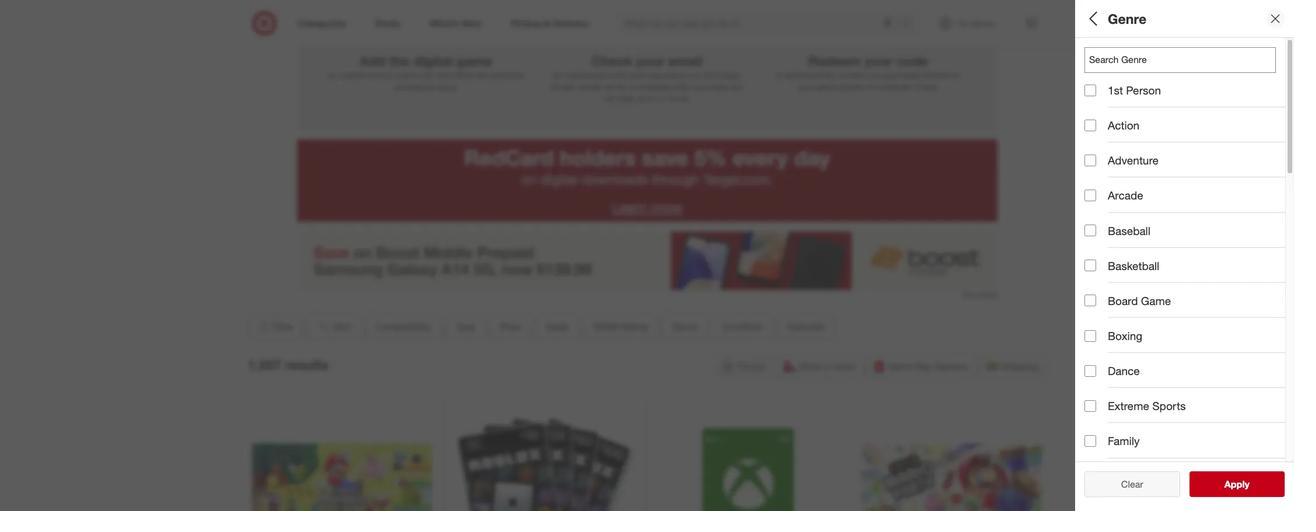 Task type: locate. For each thing, give the bounding box(es) containing it.
genre inside genre dialog
[[1108, 10, 1147, 27]]

featured button
[[777, 314, 834, 340], [1085, 324, 1285, 365]]

featured button down 'game'
[[1085, 324, 1285, 365]]

condition button inside all filters "dialog"
[[1085, 283, 1285, 324]]

in
[[824, 361, 831, 372]]

redcard
[[464, 145, 554, 171]]

esrb rating button
[[1085, 201, 1285, 242], [583, 314, 657, 340]]

filters
[[1104, 10, 1141, 27]]

type button
[[1085, 79, 1285, 120], [445, 314, 485, 340]]

clear
[[1115, 479, 1137, 490], [1121, 479, 1143, 490]]

1 content from the left
[[338, 70, 366, 80]]

0 vertical spatial compatibility
[[1085, 50, 1155, 63]]

and up immediately
[[630, 70, 644, 80]]

compatibility
[[1085, 50, 1155, 63], [376, 321, 431, 333]]

1 horizontal spatial deals button
[[1085, 161, 1285, 201]]

1 horizontal spatial esrb rating button
[[1085, 201, 1285, 242]]

deals button
[[1085, 161, 1285, 201], [535, 314, 579, 340]]

action
[[1108, 119, 1140, 132]]

0 horizontal spatial esrb rating
[[593, 321, 647, 333]]

0 horizontal spatial or
[[328, 70, 336, 80]]

1 vertical spatial results
[[1232, 479, 1262, 490]]

0 vertical spatial type
[[1085, 91, 1109, 104]]

adventure
[[1108, 154, 1159, 167]]

content
[[338, 70, 366, 80], [837, 70, 865, 80]]

download inside redeem your code to download the content you purchased directly to your game system or computer. enjoy!
[[785, 70, 821, 80]]

condition up pickup button
[[722, 321, 763, 333]]

roblox gift card image
[[455, 405, 635, 511]]

dance
[[1108, 364, 1140, 378]]

Action checkbox
[[1085, 119, 1096, 131]]

condition
[[1085, 295, 1136, 309], [722, 321, 763, 333]]

0 horizontal spatial type button
[[445, 314, 485, 340]]

your
[[636, 53, 664, 69], [865, 53, 893, 69], [378, 70, 393, 80], [798, 82, 814, 92]]

all
[[1085, 10, 1101, 27]]

code up arrive
[[609, 70, 627, 80]]

1 vertical spatial compatibility
[[376, 321, 431, 333]]

checkout
[[490, 70, 524, 80]]

0 horizontal spatial featured
[[787, 321, 824, 333]]

deals button inside all filters "dialog"
[[1085, 161, 1285, 201]]

1 horizontal spatial and
[[630, 70, 644, 80]]

results right 1,557
[[285, 357, 329, 373]]

the
[[389, 53, 409, 69], [476, 70, 488, 80], [824, 70, 835, 80]]

purchased
[[883, 70, 922, 80]]

1 horizontal spatial download
[[785, 70, 821, 80]]

code inside check your email for a download code and instructions on next steps. emails usually arrive immediately after purchase, but can take up to 4+ hours.
[[609, 70, 627, 80]]

to down 'add'
[[368, 70, 375, 80]]

0 horizontal spatial condition
[[722, 321, 763, 333]]

deals
[[1085, 173, 1114, 186], [545, 321, 569, 333]]

family
[[1108, 435, 1140, 448]]

1 horizontal spatial genre button
[[1085, 242, 1285, 283]]

0 vertical spatial esrb rating
[[1085, 213, 1152, 227]]

genre inside all filters "dialog"
[[1085, 254, 1117, 268]]

1 vertical spatial price
[[500, 321, 521, 333]]

1 download from the left
[[571, 70, 607, 80]]

1 vertical spatial genre button
[[662, 314, 708, 340]]

compatibility button inside all filters "dialog"
[[1085, 38, 1285, 79]]

price inside all filters "dialog"
[[1085, 132, 1112, 145]]

2 horizontal spatial the
[[824, 70, 835, 80]]

0 vertical spatial deals button
[[1085, 161, 1285, 201]]

results inside button
[[1232, 479, 1262, 490]]

1 horizontal spatial content
[[837, 70, 865, 80]]

0 horizontal spatial price
[[500, 321, 521, 333]]

1 vertical spatial type button
[[445, 314, 485, 340]]

all filters
[[1085, 10, 1141, 27]]

1 horizontal spatial esrb rating
[[1085, 213, 1152, 227]]

0 vertical spatial price button
[[1085, 120, 1285, 161]]

0 horizontal spatial featured button
[[777, 314, 834, 340]]

Basketball checkbox
[[1085, 260, 1096, 272]]

and inside add the digital game or content to your online cart and follow the checkout process as usual.
[[437, 70, 450, 80]]

0 horizontal spatial deals button
[[535, 314, 579, 340]]

1 horizontal spatial featured
[[1085, 336, 1131, 349]]

featured up shop
[[787, 321, 824, 333]]

to inside add the digital game or content to your online cart and follow the checkout process as usual.
[[368, 70, 375, 80]]

new super mario bros u deluxe - nintendo switch image
[[252, 405, 432, 511], [252, 405, 432, 511]]

1 horizontal spatial featured button
[[1085, 324, 1285, 365]]

0 horizontal spatial esrb
[[593, 321, 618, 333]]

1 horizontal spatial condition
[[1085, 295, 1136, 309]]

results
[[285, 357, 329, 373], [1232, 479, 1262, 490]]

1 vertical spatial esrb
[[593, 321, 618, 333]]

to right the 'up'
[[648, 93, 655, 103]]

stock
[[1179, 457, 1206, 470]]

game left system
[[816, 82, 837, 92]]

0 vertical spatial genre
[[1108, 10, 1147, 27]]

same day delivery
[[889, 361, 968, 372]]

type inside all filters "dialog"
[[1085, 91, 1109, 104]]

2 download from the left
[[785, 70, 821, 80]]

0 horizontal spatial code
[[609, 70, 627, 80]]

0 horizontal spatial the
[[389, 53, 409, 69]]

2 clear from the left
[[1121, 479, 1143, 490]]

code up purchased
[[897, 53, 928, 69]]

game inside add the digital game or content to your online cart and follow the checkout process as usual.
[[456, 53, 492, 69]]

condition button
[[1085, 283, 1285, 324], [712, 314, 773, 340]]

Boxing checkbox
[[1085, 330, 1096, 342]]

1 vertical spatial on
[[521, 171, 537, 188]]

1 horizontal spatial deals
[[1085, 173, 1114, 186]]

filter
[[273, 321, 293, 333]]

process
[[394, 82, 424, 92]]

1 vertical spatial type
[[455, 321, 475, 333]]

enjoy!
[[916, 82, 938, 92]]

pickup
[[737, 361, 765, 372]]

1st Person checkbox
[[1085, 84, 1096, 96]]

save
[[642, 145, 688, 171]]

1 horizontal spatial game
[[816, 82, 837, 92]]

None text field
[[1085, 47, 1276, 73]]

genre
[[1108, 10, 1147, 27], [1085, 254, 1117, 268], [672, 321, 698, 333]]

0 horizontal spatial and
[[437, 70, 450, 80]]

clear inside genre dialog
[[1121, 479, 1143, 490]]

1 vertical spatial digital
[[541, 171, 577, 188]]

0 horizontal spatial results
[[285, 357, 329, 373]]

0 horizontal spatial condition button
[[712, 314, 773, 340]]

apply button
[[1189, 472, 1285, 497]]

guest rating button
[[1085, 365, 1285, 406]]

condition up boxing
[[1085, 295, 1136, 309]]

0 vertical spatial condition
[[1085, 295, 1136, 309]]

but
[[731, 82, 743, 92]]

check
[[592, 53, 632, 69]]

1 vertical spatial esrb rating
[[593, 321, 647, 333]]

1 vertical spatial game
[[816, 82, 837, 92]]

results right see
[[1232, 479, 1262, 490]]

0 horizontal spatial content
[[338, 70, 366, 80]]

0 horizontal spatial compatibility button
[[366, 314, 441, 340]]

3
[[863, 10, 873, 31]]

or
[[328, 70, 336, 80], [868, 82, 875, 92]]

4+
[[657, 93, 667, 103]]

2 vertical spatial rating
[[1119, 377, 1153, 390]]

Dance checkbox
[[1085, 365, 1096, 377]]

and
[[437, 70, 450, 80], [630, 70, 644, 80]]

1 horizontal spatial esrb
[[1085, 213, 1115, 227]]

0 vertical spatial results
[[285, 357, 329, 373]]

1 vertical spatial rating
[[620, 321, 647, 333]]

see results
[[1212, 479, 1262, 490]]

download
[[571, 70, 607, 80], [785, 70, 821, 80]]

xbox gift card (digital) image
[[658, 405, 838, 511], [658, 405, 838, 511]]

0 vertical spatial genre button
[[1085, 242, 1285, 283]]

1 horizontal spatial compatibility
[[1085, 50, 1155, 63]]

fpo/apo button
[[1085, 406, 1285, 447]]

game
[[1141, 294, 1171, 308]]

all
[[1140, 479, 1149, 490]]

baseball
[[1108, 224, 1151, 237]]

2 and from the left
[[630, 70, 644, 80]]

usual.
[[437, 82, 458, 92]]

redcard holders save 5% every day
[[464, 145, 830, 171]]

1 clear from the left
[[1115, 479, 1137, 490]]

1 vertical spatial condition
[[722, 321, 763, 333]]

1 vertical spatial code
[[609, 70, 627, 80]]

1 vertical spatial featured
[[1085, 336, 1131, 349]]

the right the follow on the left
[[476, 70, 488, 80]]

store
[[834, 361, 855, 372]]

0 vertical spatial price
[[1085, 132, 1112, 145]]

1 horizontal spatial type button
[[1085, 79, 1285, 120]]

0 vertical spatial featured
[[787, 321, 824, 333]]

1 vertical spatial price button
[[490, 314, 531, 340]]

0 horizontal spatial download
[[571, 70, 607, 80]]

apply
[[1225, 479, 1250, 490]]

0 vertical spatial game
[[456, 53, 492, 69]]

or inside redeem your code to download the content you purchased directly to your game system or computer. enjoy!
[[868, 82, 875, 92]]

digital down holders
[[541, 171, 577, 188]]

0 vertical spatial deals
[[1085, 173, 1114, 186]]

featured inside all filters "dialog"
[[1085, 336, 1131, 349]]

results for see results
[[1232, 479, 1262, 490]]

esrb rating
[[1085, 213, 1152, 227], [593, 321, 647, 333]]

see
[[1212, 479, 1229, 490]]

sort
[[333, 321, 351, 333]]

price button
[[1085, 120, 1285, 161], [490, 314, 531, 340]]

0 vertical spatial digital
[[413, 53, 453, 69]]

1 and from the left
[[437, 70, 450, 80]]

content up system
[[837, 70, 865, 80]]

your down 'add'
[[378, 70, 393, 80]]

1 horizontal spatial price
[[1085, 132, 1112, 145]]

game up the follow on the left
[[456, 53, 492, 69]]

download down redeem
[[785, 70, 821, 80]]

super mario party - nintendo switch image
[[862, 405, 1042, 511], [862, 405, 1042, 511]]

0 vertical spatial esrb rating button
[[1085, 201, 1285, 242]]

0 horizontal spatial game
[[456, 53, 492, 69]]

1 vertical spatial deals button
[[535, 314, 579, 340]]

0 vertical spatial or
[[328, 70, 336, 80]]

0 horizontal spatial esrb rating button
[[583, 314, 657, 340]]

0 horizontal spatial genre button
[[662, 314, 708, 340]]

the down redeem
[[824, 70, 835, 80]]

results for 1,557 results
[[285, 357, 329, 373]]

content down 'add'
[[338, 70, 366, 80]]

1 horizontal spatial or
[[868, 82, 875, 92]]

to
[[368, 70, 375, 80], [776, 70, 783, 80], [953, 70, 960, 80], [648, 93, 655, 103]]

digital inside add the digital game or content to your online cart and follow the checkout process as usual.
[[413, 53, 453, 69]]

0 vertical spatial type button
[[1085, 79, 1285, 120]]

0 vertical spatial esrb
[[1085, 213, 1115, 227]]

1 horizontal spatial code
[[897, 53, 928, 69]]

after
[[674, 82, 691, 92]]

1 vertical spatial deals
[[545, 321, 569, 333]]

0 vertical spatial on
[[691, 70, 700, 80]]

0 horizontal spatial digital
[[413, 53, 453, 69]]

cart
[[420, 70, 434, 80]]

download up usually
[[571, 70, 607, 80]]

clear left all
[[1115, 479, 1137, 490]]

1 horizontal spatial on
[[691, 70, 700, 80]]

your up instructions
[[636, 53, 664, 69]]

on left next
[[691, 70, 700, 80]]

hours.
[[669, 93, 691, 103]]

2 content from the left
[[837, 70, 865, 80]]

type button inside all filters "dialog"
[[1085, 79, 1285, 120]]

0 vertical spatial compatibility button
[[1085, 38, 1285, 79]]

advertisement region
[[297, 232, 997, 290]]

and up usual.
[[437, 70, 450, 80]]

as
[[426, 82, 434, 92]]

1 horizontal spatial type
[[1085, 91, 1109, 104]]

email
[[668, 53, 703, 69]]

the up online on the top left of the page
[[389, 53, 409, 69]]

1 vertical spatial or
[[868, 82, 875, 92]]

same day delivery button
[[867, 354, 975, 379]]

0 vertical spatial code
[[897, 53, 928, 69]]

shop
[[799, 361, 821, 372]]

1 horizontal spatial compatibility button
[[1085, 38, 1285, 79]]

genre button
[[1085, 242, 1285, 283], [662, 314, 708, 340]]

featured up dance
[[1085, 336, 1131, 349]]

clear inside all filters "dialog"
[[1115, 479, 1137, 490]]

1 horizontal spatial condition button
[[1085, 283, 1285, 324]]

clear for clear
[[1121, 479, 1143, 490]]

clear down include on the right bottom of the page
[[1121, 479, 1143, 490]]

type
[[1085, 91, 1109, 104], [455, 321, 475, 333]]

the inside redeem your code to download the content you purchased directly to your game system or computer. enjoy!
[[824, 70, 835, 80]]

on down redcard
[[521, 171, 537, 188]]

featured button up shop
[[777, 314, 834, 340]]

1 horizontal spatial results
[[1232, 479, 1262, 490]]

Adventure checkbox
[[1085, 155, 1096, 166]]

1 vertical spatial genre
[[1085, 254, 1117, 268]]

digital up cart
[[413, 53, 453, 69]]

day
[[794, 145, 830, 171]]



Task type: describe. For each thing, give the bounding box(es) containing it.
your inside check your email for a download code and instructions on next steps. emails usually arrive immediately after purchase, but can take up to 4+ hours.
[[636, 53, 664, 69]]

esrb rating inside all filters "dialog"
[[1085, 213, 1152, 227]]

your inside add the digital game or content to your online cart and follow the checkout process as usual.
[[378, 70, 393, 80]]

through
[[652, 171, 699, 188]]

1,557
[[248, 357, 281, 373]]

2
[[642, 10, 652, 31]]

guest rating
[[1085, 377, 1153, 390]]

1 horizontal spatial the
[[476, 70, 488, 80]]

clear all button
[[1085, 472, 1180, 497]]

steps.
[[720, 70, 742, 80]]

Baseball checkbox
[[1085, 225, 1096, 236]]

board
[[1108, 294, 1138, 308]]

more
[[651, 199, 682, 216]]

code inside redeem your code to download the content you purchased directly to your game system or computer. enjoy!
[[897, 53, 928, 69]]

0 vertical spatial rating
[[1118, 213, 1152, 227]]

1 vertical spatial esrb rating button
[[583, 314, 657, 340]]

genre dialog
[[1075, 0, 1294, 511]]

every
[[733, 145, 788, 171]]

check your email for a download code and instructions on next steps. emails usually arrive immediately after purchase, but can take up to 4+ hours.
[[551, 53, 743, 103]]

sponsored
[[963, 291, 997, 299]]

What can we help you find? suggestions appear below search field
[[617, 11, 904, 36]]

0 horizontal spatial type
[[455, 321, 475, 333]]

usually
[[577, 82, 603, 92]]

out
[[1147, 457, 1163, 470]]

to right directly
[[953, 70, 960, 80]]

up
[[636, 93, 645, 103]]

include out of stock
[[1108, 457, 1206, 470]]

redeem
[[808, 53, 861, 69]]

person
[[1126, 83, 1161, 97]]

boxing
[[1108, 329, 1142, 343]]

purchase,
[[693, 82, 729, 92]]

download inside check your email for a download code and instructions on next steps. emails usually arrive immediately after purchase, but can take up to 4+ hours.
[[571, 70, 607, 80]]

take
[[618, 93, 634, 103]]

0 horizontal spatial on
[[521, 171, 537, 188]]

game inside redeem your code to download the content you purchased directly to your game system or computer. enjoy!
[[816, 82, 837, 92]]

downloads
[[581, 171, 648, 188]]

to inside check your email for a download code and instructions on next steps. emails usually arrive immediately after purchase, but can take up to 4+ hours.
[[648, 93, 655, 103]]

extreme
[[1108, 399, 1149, 413]]

of
[[1166, 457, 1176, 470]]

board game
[[1108, 294, 1171, 308]]

shop in store
[[799, 361, 855, 372]]

2 vertical spatial genre
[[672, 321, 698, 333]]

for
[[552, 70, 562, 80]]

shipping
[[1002, 361, 1039, 372]]

0 horizontal spatial compatibility
[[376, 321, 431, 333]]

esrb inside all filters "dialog"
[[1085, 213, 1115, 227]]

see results button
[[1189, 472, 1285, 497]]

emails
[[551, 82, 575, 92]]

sort button
[[307, 314, 361, 340]]

computer.
[[877, 82, 914, 92]]

1st
[[1108, 83, 1123, 97]]

Family checkbox
[[1085, 435, 1096, 447]]

0 horizontal spatial deals
[[545, 321, 569, 333]]

clear button
[[1085, 472, 1180, 497]]

or inside add the digital game or content to your online cart and follow the checkout process as usual.
[[328, 70, 336, 80]]

extreme sports
[[1108, 399, 1186, 413]]

shop in store button
[[778, 354, 863, 379]]

rating inside button
[[1119, 377, 1153, 390]]

instructions
[[646, 70, 688, 80]]

Extreme Sports checkbox
[[1085, 400, 1096, 412]]

arrive
[[605, 82, 625, 92]]

learn more
[[612, 199, 682, 216]]

1 horizontal spatial price button
[[1085, 120, 1285, 161]]

next
[[702, 70, 718, 80]]

filter button
[[248, 314, 302, 340]]

learn
[[612, 199, 647, 216]]

clear all
[[1115, 479, 1149, 490]]

can
[[603, 93, 616, 103]]

follow
[[453, 70, 474, 80]]

none text field inside genre dialog
[[1085, 47, 1276, 73]]

clear for clear all
[[1115, 479, 1137, 490]]

same
[[889, 361, 913, 372]]

day
[[916, 361, 932, 372]]

all filters dialog
[[1075, 0, 1294, 511]]

0 horizontal spatial price button
[[490, 314, 531, 340]]

guest
[[1085, 377, 1116, 390]]

on digital downloads through target.com.
[[521, 171, 773, 188]]

add the digital game or content to your online cart and follow the checkout process as usual.
[[328, 53, 524, 92]]

to right steps.
[[776, 70, 783, 80]]

1 horizontal spatial digital
[[541, 171, 577, 188]]

pickup button
[[716, 354, 773, 379]]

condition inside all filters "dialog"
[[1085, 295, 1136, 309]]

search
[[896, 18, 924, 30]]

target.com.
[[703, 171, 773, 188]]

your down redeem
[[798, 82, 814, 92]]

shipping button
[[980, 354, 1046, 379]]

include
[[1108, 457, 1144, 470]]

arcade
[[1108, 189, 1143, 202]]

Arcade checkbox
[[1085, 190, 1096, 201]]

sports
[[1152, 399, 1186, 413]]

a
[[564, 70, 569, 80]]

your up you
[[865, 53, 893, 69]]

1,557 results
[[248, 357, 329, 373]]

search button
[[896, 11, 924, 39]]

fpo/apo
[[1085, 418, 1135, 431]]

Board Game checkbox
[[1085, 295, 1096, 307]]

deals inside all filters "dialog"
[[1085, 173, 1114, 186]]

1
[[421, 10, 431, 31]]

holders
[[560, 145, 636, 171]]

5%
[[694, 145, 727, 171]]

1 vertical spatial compatibility button
[[366, 314, 441, 340]]

compatibility inside all filters "dialog"
[[1085, 50, 1155, 63]]

1st person
[[1108, 83, 1161, 97]]

online
[[396, 70, 418, 80]]

on inside check your email for a download code and instructions on next steps. emails usually arrive immediately after purchase, but can take up to 4+ hours.
[[691, 70, 700, 80]]

directly
[[924, 70, 951, 80]]

and inside check your email for a download code and instructions on next steps. emails usually arrive immediately after purchase, but can take up to 4+ hours.
[[630, 70, 644, 80]]

content inside redeem your code to download the content you purchased directly to your game system or computer. enjoy!
[[837, 70, 865, 80]]

immediately
[[627, 82, 672, 92]]

system
[[839, 82, 865, 92]]

content inside add the digital game or content to your online cart and follow the checkout process as usual.
[[338, 70, 366, 80]]

delivery
[[934, 361, 968, 372]]

add
[[360, 53, 385, 69]]



Task type: vqa. For each thing, say whether or not it's contained in the screenshot.
Boxing option
yes



